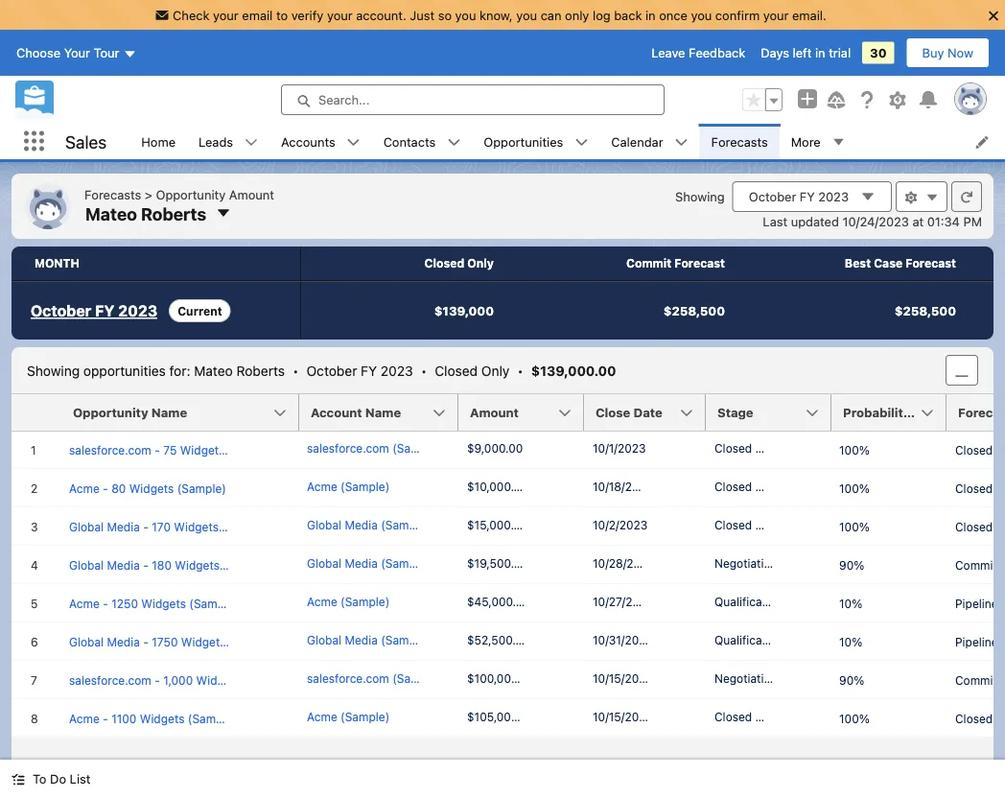 Task type: locate. For each thing, give the bounding box(es) containing it.
only
[[468, 257, 494, 270], [481, 362, 510, 378]]

to do list button
[[0, 760, 102, 798]]

0 vertical spatial in
[[646, 8, 656, 22]]

mateo roberts
[[85, 203, 206, 224]]

case
[[874, 257, 903, 270]]

opportunity inside button
[[73, 405, 148, 420]]

1 vertical spatial forecasts
[[84, 187, 141, 202]]

1 horizontal spatial october
[[307, 362, 357, 378]]

opportunity name cell
[[61, 394, 311, 432]]

forecasts left more
[[711, 134, 768, 149]]

october fy 2023
[[749, 189, 849, 204], [31, 302, 158, 320]]

amount inside button
[[470, 405, 519, 420]]

last updated 10/24/2023 at 01:34 pm
[[763, 214, 982, 228]]

$100,000.00
[[467, 672, 536, 685]]

you left can
[[516, 8, 537, 22]]

0 horizontal spatial opportunity
[[73, 405, 148, 420]]

won for 10/15/2023
[[756, 710, 780, 723]]

1 horizontal spatial forecasts
[[711, 134, 768, 149]]

amount down "leads" list item
[[229, 187, 274, 202]]

1 horizontal spatial $258,500
[[895, 304, 956, 318]]

calendar link
[[600, 124, 675, 159]]

2 pipeline from the top
[[956, 635, 998, 649]]

1 horizontal spatial forecast
[[906, 257, 956, 270]]

only up $139,000
[[468, 257, 494, 270]]

1 horizontal spatial showing
[[676, 189, 725, 203]]

confirm
[[716, 8, 760, 22]]

1 horizontal spatial mateo
[[194, 362, 233, 378]]

0 vertical spatial amount
[[229, 187, 274, 202]]

contacts list item
[[372, 124, 472, 159]]

2 vertical spatial fy
[[361, 362, 377, 378]]

october fy 2023 down month
[[31, 302, 158, 320]]

text default image right calendar
[[675, 136, 688, 149]]

status
[[27, 362, 616, 378]]

date
[[634, 405, 663, 420]]

qualification
[[715, 595, 783, 608], [715, 633, 783, 647]]

1 vertical spatial october fy 2023
[[31, 302, 158, 320]]

(%)
[[914, 405, 937, 420]]

1 vertical spatial showing
[[27, 362, 80, 378]]

list
[[130, 124, 1005, 159]]

only up amount button
[[481, 362, 510, 378]]

text default image inside the accounts list item
[[347, 136, 360, 149]]

roberts
[[141, 203, 206, 224], [237, 362, 285, 378]]

0 vertical spatial fy
[[800, 189, 815, 204]]

text default image right more
[[832, 135, 846, 149]]

do
[[50, 772, 66, 786]]

showing up the row number image
[[27, 362, 80, 378]]

fy up account name 'button'
[[361, 362, 377, 378]]

2 vertical spatial commit
[[956, 673, 998, 687]]

4 100% from the top
[[839, 712, 870, 725]]

1 won from the top
[[756, 441, 780, 455]]

1 vertical spatial october
[[31, 302, 91, 320]]

closed won for 10/1/2023
[[715, 441, 780, 455]]

leads link
[[187, 124, 245, 159]]

0 horizontal spatial october
[[31, 302, 91, 320]]

10%
[[839, 597, 863, 610], [839, 635, 863, 649]]

more
[[791, 134, 821, 149]]

1 $258,500 button from the left
[[532, 282, 764, 340]]

roberts down forecasts > opportunity amount
[[141, 203, 206, 224]]

0 horizontal spatial forecasts
[[84, 187, 141, 202]]

your
[[64, 46, 90, 60]]

2 vertical spatial 2023
[[381, 362, 413, 378]]

1 vertical spatial 10%
[[839, 635, 863, 649]]

0 vertical spatial showing
[[676, 189, 725, 203]]

text default image left calendar
[[575, 136, 588, 149]]

left
[[793, 46, 812, 60]]

$258,500 down best case forecast
[[895, 304, 956, 318]]

0 horizontal spatial showing
[[27, 362, 80, 378]]

$258,500 button
[[532, 282, 764, 340], [764, 282, 995, 340]]

3 100% from the top
[[839, 520, 870, 533]]

2 name from the left
[[365, 405, 401, 420]]

1 horizontal spatial name
[[365, 405, 401, 420]]

1 vertical spatial mateo
[[194, 362, 233, 378]]

accounts
[[281, 134, 335, 149]]

2 vertical spatial october
[[307, 362, 357, 378]]

3 won from the top
[[756, 518, 780, 531]]

to
[[276, 8, 288, 22]]

grid containing opportunity name
[[12, 394, 1005, 739]]

row number cell
[[12, 394, 61, 432]]

2 horizontal spatial your
[[763, 8, 789, 22]]

0 horizontal spatial 2023
[[118, 302, 158, 320]]

1 vertical spatial pipeline
[[956, 635, 998, 649]]

name down for:
[[151, 405, 187, 420]]

0 horizontal spatial your
[[213, 8, 239, 22]]

2 forecast from the left
[[906, 257, 956, 270]]

last
[[763, 214, 788, 228]]

1 vertical spatial roberts
[[237, 362, 285, 378]]

october fy 2023 up updated
[[749, 189, 849, 204]]

negotiation for 10/28/2023
[[715, 556, 778, 570]]

text default image
[[832, 135, 846, 149], [245, 136, 258, 149], [447, 136, 461, 149], [575, 136, 588, 149], [905, 191, 918, 204]]

october up account
[[307, 362, 357, 378]]

mateo right for:
[[194, 362, 233, 378]]

0 vertical spatial 10%
[[839, 597, 863, 610]]

0 vertical spatial roberts
[[141, 203, 206, 224]]

opportunity right >
[[156, 187, 226, 202]]

100% for 10/1/2023
[[839, 443, 870, 457]]

0 horizontal spatial mateo
[[85, 203, 137, 224]]

0 horizontal spatial name
[[151, 405, 187, 420]]

1 horizontal spatial opportunity
[[156, 187, 226, 202]]

2 horizontal spatial october
[[749, 189, 797, 204]]

roberts right for:
[[237, 362, 285, 378]]

opportunity
[[156, 187, 226, 202], [73, 405, 148, 420]]

1 horizontal spatial you
[[516, 8, 537, 22]]

$258,500 button down case
[[764, 282, 995, 340]]

1 vertical spatial qualification
[[715, 633, 783, 647]]

1 vertical spatial 90%
[[839, 673, 865, 687]]

1 horizontal spatial •
[[421, 362, 427, 378]]

2 closed won from the top
[[715, 480, 780, 493]]

october
[[749, 189, 797, 204], [31, 302, 91, 320], [307, 362, 357, 378]]

10/15/2023 for $100,000.00
[[593, 672, 653, 685]]

2 10/15/2023 from the top
[[593, 710, 653, 723]]

100%
[[839, 443, 870, 457], [839, 482, 870, 495], [839, 520, 870, 533], [839, 712, 870, 725]]

october up last at the top
[[749, 189, 797, 204]]

0 horizontal spatial amount
[[229, 187, 274, 202]]

1 vertical spatial in
[[815, 46, 826, 60]]

0 horizontal spatial fy
[[95, 302, 115, 320]]

100% for 10/15/2023
[[839, 712, 870, 725]]

0 horizontal spatial october fy 2023
[[31, 302, 158, 320]]

text default image right "contacts"
[[447, 136, 461, 149]]

fy up updated
[[800, 189, 815, 204]]

2023 up account name cell at the left of page
[[381, 362, 413, 378]]

1 horizontal spatial amount
[[470, 405, 519, 420]]

your right verify
[[327, 8, 353, 22]]

2023 inside button
[[819, 189, 849, 204]]

1 vertical spatial 10/15/2023
[[593, 710, 653, 723]]

text default image left to
[[12, 773, 25, 786]]

$15,000.00
[[467, 518, 528, 531]]

2 10% from the top
[[839, 635, 863, 649]]

october fy 2023 button
[[733, 181, 892, 212]]

1 100% from the top
[[839, 443, 870, 457]]

pipeline
[[956, 597, 998, 610], [956, 635, 998, 649]]

group
[[743, 88, 783, 111]]

accounts list item
[[270, 124, 372, 159]]

showing down the forecasts link on the right
[[676, 189, 725, 203]]

1 vertical spatial commit
[[956, 558, 998, 572]]

4 closed won from the top
[[715, 710, 780, 723]]

>
[[145, 187, 152, 202]]

$258,500 down commit forecast
[[664, 304, 725, 318]]

2 horizontal spatial fy
[[800, 189, 815, 204]]

10/18/2023
[[593, 480, 654, 493]]

1 horizontal spatial roberts
[[237, 362, 285, 378]]

1 qualification from the top
[[715, 595, 783, 608]]

text default image up last updated 10/24/2023 at 01:34 pm at the right top of the page
[[861, 189, 876, 204]]

$45,000.00
[[467, 595, 530, 608]]

10/15/2023
[[593, 672, 653, 685], [593, 710, 653, 723]]

0 horizontal spatial •
[[293, 362, 299, 378]]

closed won
[[715, 441, 780, 455], [715, 480, 780, 493], [715, 518, 780, 531], [715, 710, 780, 723]]

10% for 10/31/2023
[[839, 635, 863, 649]]

1 vertical spatial amount
[[470, 405, 519, 420]]

opportunities link
[[472, 124, 575, 159]]

2 • from the left
[[421, 362, 427, 378]]

0 vertical spatial forecasts
[[711, 134, 768, 149]]

2023 up updated
[[819, 189, 849, 204]]

2 won from the top
[[756, 480, 780, 493]]

0 horizontal spatial you
[[455, 8, 476, 22]]

search... button
[[281, 84, 665, 115]]

text default image inside more dropdown button
[[832, 135, 846, 149]]

name inside button
[[151, 405, 187, 420]]

fy up opportunities
[[95, 302, 115, 320]]

0 vertical spatial 2023
[[819, 189, 849, 204]]

1 horizontal spatial october fy 2023
[[749, 189, 849, 204]]

text default image
[[347, 136, 360, 149], [675, 136, 688, 149], [861, 189, 876, 204], [926, 191, 939, 204], [12, 773, 25, 786]]

1 your from the left
[[213, 8, 239, 22]]

text default image inside "leads" list item
[[245, 136, 258, 149]]

search...
[[319, 93, 370, 107]]

qualification for 10/31/2023
[[715, 633, 783, 647]]

forecast
[[675, 257, 725, 270], [906, 257, 956, 270]]

october inside button
[[749, 189, 797, 204]]

1 10/15/2023 from the top
[[593, 672, 653, 685]]

name inside 'button'
[[365, 405, 401, 420]]

2 90% from the top
[[839, 673, 865, 687]]

2 negotiation from the top
[[715, 672, 778, 685]]

1 pipeline from the top
[[956, 597, 998, 610]]

log
[[593, 8, 611, 22]]

2 horizontal spatial •
[[517, 362, 524, 378]]

0 vertical spatial mateo
[[85, 203, 137, 224]]

2 horizontal spatial 2023
[[819, 189, 849, 204]]

october down month
[[31, 302, 91, 320]]

1 horizontal spatial in
[[815, 46, 826, 60]]

forecasts for forecasts > opportunity amount
[[84, 187, 141, 202]]

name right account
[[365, 405, 401, 420]]

4 won from the top
[[756, 710, 780, 723]]

roberts inside button
[[141, 203, 206, 224]]

10/24/2023
[[843, 214, 909, 228]]

your left email
[[213, 8, 239, 22]]

closed won for 10/15/2023
[[715, 710, 780, 723]]

text default image up at
[[905, 191, 918, 204]]

opportunity down opportunities
[[73, 405, 148, 420]]

more button
[[780, 124, 857, 159]]

2023 up opportunities
[[118, 302, 158, 320]]

0 vertical spatial 90%
[[839, 558, 865, 572]]

•
[[293, 362, 299, 378], [421, 362, 427, 378], [517, 362, 524, 378]]

check
[[173, 8, 210, 22]]

$258,500
[[664, 304, 725, 318], [895, 304, 956, 318]]

10/28/2023
[[593, 556, 655, 570]]

0 vertical spatial only
[[468, 257, 494, 270]]

negotiation
[[715, 556, 778, 570], [715, 672, 778, 685]]

showing
[[676, 189, 725, 203], [27, 362, 80, 378]]

your left email.
[[763, 8, 789, 22]]

0 vertical spatial october
[[749, 189, 797, 204]]

feedback
[[689, 46, 746, 60]]

you right once
[[691, 8, 712, 22]]

1 vertical spatial negotiation
[[715, 672, 778, 685]]

mateo down forecasts > opportunity amount
[[85, 203, 137, 224]]

text default image for opportunities
[[575, 136, 588, 149]]

2 100% from the top
[[839, 482, 870, 495]]

90%
[[839, 558, 865, 572], [839, 673, 865, 687]]

forecast category cell
[[947, 394, 1005, 432]]

01:34
[[928, 214, 960, 228]]

list
[[70, 772, 91, 786]]

leads list item
[[187, 124, 270, 159]]

text default image for contacts
[[447, 136, 461, 149]]

1 horizontal spatial fy
[[361, 362, 377, 378]]

0 vertical spatial negotiation
[[715, 556, 778, 570]]

1 vertical spatial opportunity
[[73, 405, 148, 420]]

0 horizontal spatial $258,500
[[664, 304, 725, 318]]

leave feedback link
[[652, 46, 746, 60]]

email.
[[792, 8, 827, 22]]

october inside "row"
[[31, 302, 91, 320]]

$258,500 button down commit forecast
[[532, 282, 764, 340]]

close date button
[[584, 394, 706, 431]]

once
[[659, 8, 688, 22]]

mateo
[[85, 203, 137, 224], [194, 362, 233, 378]]

0 vertical spatial october fy 2023
[[749, 189, 849, 204]]

in right left
[[815, 46, 826, 60]]

text default image right leads
[[245, 136, 258, 149]]

probability
[[843, 405, 911, 420]]

1 vertical spatial fy
[[95, 302, 115, 320]]

text default image down search...
[[347, 136, 360, 149]]

0 vertical spatial qualification
[[715, 595, 783, 608]]

you
[[455, 8, 476, 22], [516, 8, 537, 22], [691, 8, 712, 22]]

$105,000.00
[[467, 710, 536, 723]]

fy
[[800, 189, 815, 204], [95, 302, 115, 320], [361, 362, 377, 378]]

3 closed won from the top
[[715, 518, 780, 531]]

current
[[178, 304, 222, 318]]

90% for 10/15/2023
[[839, 673, 865, 687]]

home link
[[130, 124, 187, 159]]

1 10% from the top
[[839, 597, 863, 610]]

text default image inside the to do list 'button'
[[12, 773, 25, 786]]

1 closed won from the top
[[715, 441, 780, 455]]

days left in trial
[[761, 46, 851, 60]]

0 horizontal spatial roberts
[[141, 203, 206, 224]]

1 vertical spatial 2023
[[118, 302, 158, 320]]

2 horizontal spatial you
[[691, 8, 712, 22]]

forecasts left >
[[84, 187, 141, 202]]

text default image inside opportunities list item
[[575, 136, 588, 149]]

0 horizontal spatial forecast
[[675, 257, 725, 270]]

showing for showing opportunities for: mateo roberts • october fy 2023 • closed only • $139,000.00
[[27, 362, 80, 378]]

in right "back"
[[646, 8, 656, 22]]

text default image inside contacts list item
[[447, 136, 461, 149]]

0 vertical spatial commit
[[627, 257, 672, 270]]

1 negotiation from the top
[[715, 556, 778, 570]]

you right "so"
[[455, 8, 476, 22]]

mateo roberts button
[[84, 201, 238, 225]]

0 vertical spatial pipeline
[[956, 597, 998, 610]]

0 vertical spatial 10/15/2023
[[593, 672, 653, 685]]

name
[[151, 405, 187, 420], [365, 405, 401, 420]]

amount up $9,000.00
[[470, 405, 519, 420]]

grid
[[12, 394, 1005, 739]]

pipeline for 10/27/2023
[[956, 597, 998, 610]]

2 qualification from the top
[[715, 633, 783, 647]]

qualification for 10/27/2023
[[715, 595, 783, 608]]

10/31/2023
[[593, 633, 653, 647]]

to
[[33, 772, 47, 786]]

1 name from the left
[[151, 405, 187, 420]]

1 horizontal spatial your
[[327, 8, 353, 22]]

1 90% from the top
[[839, 558, 865, 572]]



Task type: describe. For each thing, give the bounding box(es) containing it.
commit for 10/28/2023
[[956, 558, 998, 572]]

account name cell
[[299, 394, 470, 432]]

mateo inside button
[[85, 203, 137, 224]]

won for 10/2/2023
[[756, 518, 780, 531]]

october fy 2023 row
[[12, 281, 1005, 340]]

10/15/2023 for $105,000.00
[[593, 710, 653, 723]]

negotiation for 10/15/2023
[[715, 672, 778, 685]]

home
[[141, 134, 176, 149]]

status containing showing opportunities for: mateo roberts
[[27, 362, 616, 378]]

1 you from the left
[[455, 8, 476, 22]]

close date
[[596, 405, 663, 420]]

so
[[438, 8, 452, 22]]

forecasts for forecasts
[[711, 134, 768, 149]]

probability (%)
[[843, 405, 937, 420]]

choose your tour button
[[15, 37, 138, 68]]

2023 inside "row"
[[118, 302, 158, 320]]

account
[[311, 405, 362, 420]]

for:
[[169, 362, 190, 378]]

only
[[565, 8, 589, 22]]

closed won for 10/2/2023
[[715, 518, 780, 531]]

3 your from the left
[[763, 8, 789, 22]]

best case forecast
[[845, 257, 956, 270]]

forecas
[[958, 405, 1005, 420]]

$9,000.00
[[467, 441, 523, 455]]

text default image inside calendar list item
[[675, 136, 688, 149]]

amount cell
[[459, 394, 596, 432]]

now
[[948, 46, 974, 60]]

account name button
[[299, 394, 459, 431]]

buy now
[[922, 46, 974, 60]]

account name
[[311, 405, 401, 420]]

buy
[[922, 46, 945, 60]]

fy inside "row"
[[95, 302, 115, 320]]

pm
[[964, 214, 982, 228]]

$52,500.00
[[467, 633, 530, 647]]

october fy 2023 inside "row"
[[31, 302, 158, 320]]

10% for 10/27/2023
[[839, 597, 863, 610]]

showing opportunities for: mateo roberts • october fy 2023 • closed only • $139,000.00
[[27, 362, 616, 378]]

won for 10/18/2023
[[756, 480, 780, 493]]

forecasts link
[[700, 124, 780, 159]]

10/2/2023
[[593, 518, 648, 531]]

pipeline for 10/31/2023
[[956, 635, 998, 649]]

fy inside button
[[800, 189, 815, 204]]

1 $258,500 from the left
[[664, 304, 725, 318]]

90% for 10/28/2023
[[839, 558, 865, 572]]

1 forecast from the left
[[675, 257, 725, 270]]

0 horizontal spatial in
[[646, 8, 656, 22]]

trial
[[829, 46, 851, 60]]

2 $258,500 from the left
[[895, 304, 956, 318]]

100% for 10/2/2023
[[839, 520, 870, 533]]

know,
[[480, 8, 513, 22]]

1 vertical spatial only
[[481, 362, 510, 378]]

text default image inside 'october fy 2023' button
[[861, 189, 876, 204]]

probability (%) button
[[832, 394, 947, 431]]

at
[[913, 214, 924, 228]]

1 • from the left
[[293, 362, 299, 378]]

opportunity name button
[[61, 394, 299, 431]]

calendar
[[611, 134, 663, 149]]

showing for showing
[[676, 189, 725, 203]]

close date cell
[[584, 394, 718, 432]]

stage
[[718, 405, 754, 420]]

0 vertical spatial opportunity
[[156, 187, 226, 202]]

back
[[614, 8, 642, 22]]

accounts link
[[270, 124, 347, 159]]

forecasts > opportunity amount
[[84, 187, 274, 202]]

days
[[761, 46, 790, 60]]

buy now button
[[906, 37, 990, 68]]

check your email to verify your account. just so you know, you can only log back in once you confirm your email.
[[173, 8, 827, 22]]

forecas button
[[947, 394, 1005, 431]]

text default image for leads
[[245, 136, 258, 149]]

contacts
[[383, 134, 436, 149]]

list containing home
[[130, 124, 1005, 159]]

just
[[410, 8, 435, 22]]

100% for 10/18/2023
[[839, 482, 870, 495]]

commit forecast
[[627, 257, 725, 270]]

row number image
[[12, 394, 61, 431]]

amount button
[[459, 394, 584, 431]]

opportunities
[[484, 134, 563, 149]]

2 $258,500 button from the left
[[764, 282, 995, 340]]

stage cell
[[706, 394, 843, 432]]

2 your from the left
[[327, 8, 353, 22]]

10/1/2023
[[593, 441, 646, 455]]

sales
[[65, 131, 107, 152]]

closed only
[[425, 257, 494, 270]]

best
[[845, 257, 871, 270]]

contacts link
[[372, 124, 447, 159]]

close
[[596, 405, 631, 420]]

$139,000.00
[[531, 362, 616, 378]]

tour
[[94, 46, 119, 60]]

calendar list item
[[600, 124, 700, 159]]

won for 10/1/2023
[[756, 441, 780, 455]]

$139,000
[[434, 304, 494, 318]]

to do list
[[33, 772, 91, 786]]

leads
[[199, 134, 233, 149]]

10/27/2023
[[593, 595, 654, 608]]

verify
[[291, 8, 324, 22]]

name for account name
[[365, 405, 401, 420]]

closed won for 10/18/2023
[[715, 480, 780, 493]]

opportunity name
[[73, 405, 187, 420]]

email
[[242, 8, 273, 22]]

name for opportunity name
[[151, 405, 187, 420]]

2 you from the left
[[516, 8, 537, 22]]

commit for 10/15/2023
[[956, 673, 998, 687]]

choose
[[16, 46, 61, 60]]

choose your tour
[[16, 46, 119, 60]]

1 horizontal spatial 2023
[[381, 362, 413, 378]]

updated
[[791, 214, 839, 228]]

leave
[[652, 46, 685, 60]]

3 you from the left
[[691, 8, 712, 22]]

account.
[[356, 8, 407, 22]]

$19,500.00
[[467, 556, 528, 570]]

probability (%) cell
[[832, 394, 958, 432]]

month
[[35, 257, 79, 270]]

opportunities list item
[[472, 124, 600, 159]]

october fy 2023 inside button
[[749, 189, 849, 204]]

text default image up 01:34
[[926, 191, 939, 204]]

3 • from the left
[[517, 362, 524, 378]]

opportunities
[[83, 362, 166, 378]]

leave feedback
[[652, 46, 746, 60]]



Task type: vqa. For each thing, say whether or not it's contained in the screenshot.
Open Pipeline
no



